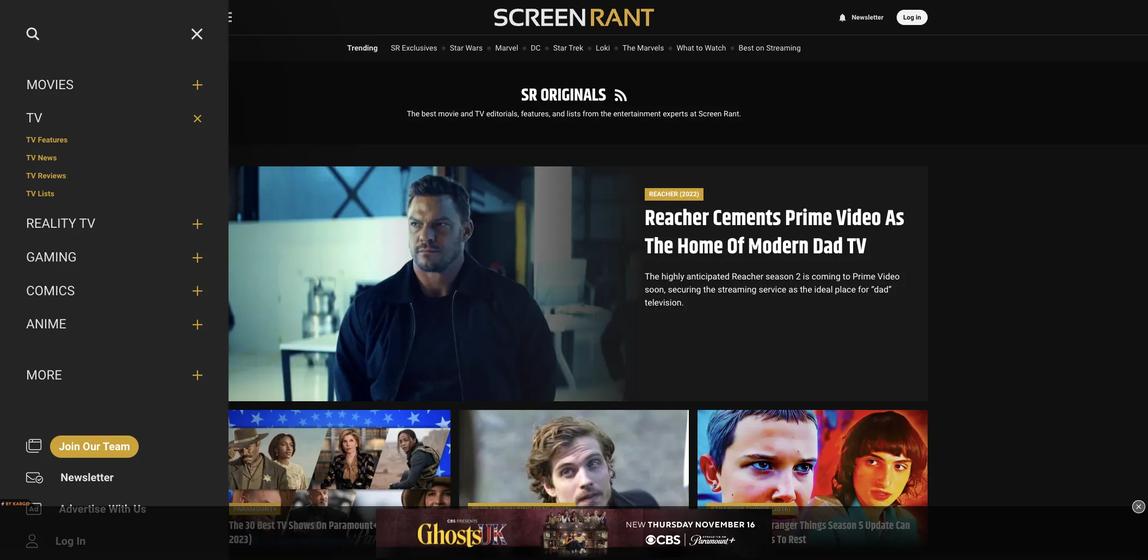 Task type: describe. For each thing, give the bounding box(es) containing it.
1 vertical spatial log
[[55, 535, 74, 548]]

coming
[[812, 272, 841, 282]]

securing
[[668, 285, 702, 295]]

the inside paramount+ the 30 best tv shows on paramount+ (november 2023)
[[229, 519, 243, 535]]

1 horizontal spatial newsletter
[[852, 14, 884, 21]]

sr exclusives
[[391, 44, 438, 52]]

features
[[38, 135, 68, 144]]

fear the walking dead (2015) link
[[468, 503, 576, 516]]

to
[[778, 533, 787, 550]]

best on streaming link
[[739, 44, 801, 52]]

the marvels link
[[623, 44, 665, 52]]

needed
[[732, 519, 762, 535]]

what to watch link
[[677, 44, 727, 52]]

2023)
[[229, 533, 252, 550]]

stranger things (2016) link
[[707, 503, 795, 516]]

fear the walking dead (2015) it says a lot that fear the walking dead's series finale is what should've been done 5 years ago
[[468, 506, 662, 550]]

says
[[476, 519, 495, 535]]

what to watch
[[677, 44, 727, 52]]

5 inside fear the walking dead (2015) it says a lot that fear the walking dead's series finale is what should've been done 5 years ago
[[611, 533, 616, 550]]

dc
[[531, 44, 541, 52]]

our
[[83, 441, 100, 454]]

loki link
[[596, 44, 610, 52]]

the highly anticipated reacher season 2 is coming to prime video soon, securing the streaming service as the ideal place for "dad" television.
[[645, 272, 900, 308]]

the inside the highly anticipated reacher season 2 is coming to prime video soon, securing the streaming service as the ideal place for "dad" television.
[[645, 272, 660, 282]]

tv left news on the left top of the page
[[26, 153, 36, 162]]

(november
[[381, 519, 426, 535]]

as
[[789, 285, 798, 295]]

tv inside the sr originals the best movie and tv editorials, features, and lists from the entertainment experts at screen rant.
[[475, 109, 485, 118]]

lists
[[38, 190, 54, 198]]

highly
[[662, 272, 685, 282]]

tv inside tv features link
[[26, 135, 36, 144]]

sr originals the best movie and tv editorials, features, and lists from the entertainment experts at screen rant.
[[407, 82, 742, 118]]

advertise
[[59, 503, 106, 516]]

1 vertical spatial reacher
[[645, 203, 709, 236]]

shows
[[289, 519, 315, 535]]

troy looking at charlie in fear the walking dead season 8 episode 8 image
[[459, 411, 690, 557]]

1 horizontal spatial the
[[704, 285, 716, 295]]

1 horizontal spatial paramount+
[[329, 519, 379, 535]]

reality
[[26, 216, 76, 232]]

gaming
[[26, 250, 77, 265]]

team
[[103, 441, 130, 454]]

0 vertical spatial reacher
[[650, 191, 679, 198]]

0 horizontal spatial walking
[[504, 506, 532, 513]]

star wars
[[450, 44, 483, 52]]

streaming
[[718, 285, 757, 295]]

rest
[[789, 533, 807, 550]]

tv news
[[26, 153, 57, 162]]

tv reviews
[[26, 172, 66, 180]]

series
[[637, 519, 662, 535]]

comics link
[[26, 283, 184, 300]]

update
[[866, 519, 894, 535]]

tv inside tv lists link
[[26, 190, 36, 198]]

star trek link
[[554, 44, 584, 52]]

age
[[723, 533, 738, 550]]

sr for originals
[[522, 82, 538, 109]]

us
[[134, 503, 146, 516]]

0 vertical spatial newsletter link
[[838, 14, 884, 21]]

2
[[796, 272, 801, 282]]

star for star wars
[[450, 44, 464, 52]]

that
[[519, 519, 537, 535]]

soon,
[[645, 285, 666, 295]]

tv features link
[[26, 135, 203, 145]]

the up a
[[490, 506, 502, 513]]

1 horizontal spatial walking
[[574, 519, 605, 535]]

tv inside tv reviews 'link'
[[26, 172, 36, 180]]

tv lists link
[[26, 190, 203, 199]]

0 horizontal spatial to
[[697, 44, 703, 52]]

tv lists
[[26, 190, 54, 198]]

reacher inside the highly anticipated reacher season 2 is coming to prime video soon, securing the streaming service as the ideal place for "dad" television.
[[732, 272, 764, 282]]

1 horizontal spatial in
[[916, 14, 922, 21]]

tv features
[[26, 135, 68, 144]]

advertise with us
[[59, 503, 146, 516]]

anime
[[26, 317, 66, 332]]

can
[[896, 519, 911, 535]]

reacher (2022) reacher cements prime video as the home of modern dad tv
[[645, 191, 905, 264]]

from
[[583, 109, 599, 118]]

news
[[38, 153, 57, 162]]

years
[[618, 533, 640, 550]]

anime link
[[26, 317, 184, 333]]

season
[[766, 272, 794, 282]]

log in inside log in link
[[55, 535, 86, 548]]

gaming link
[[26, 250, 184, 266]]

1 horizontal spatial things
[[800, 519, 827, 535]]

movies
[[26, 77, 73, 92]]

(2016)
[[772, 506, 791, 513]]

as
[[886, 203, 905, 236]]

exclusives
[[402, 44, 438, 52]]

0 horizontal spatial newsletter
[[61, 471, 114, 484]]

tv news link
[[26, 153, 203, 163]]

2 horizontal spatial the
[[800, 285, 813, 295]]

season
[[829, 519, 857, 535]]

anticipated
[[687, 272, 730, 282]]

comics
[[26, 283, 75, 299]]

reacher (2022) link
[[645, 189, 704, 201]]

1 horizontal spatial log in
[[904, 14, 922, 21]]

experts
[[663, 109, 689, 118]]

on
[[317, 519, 327, 535]]

paramount+ the 30 best tv shows on paramount+ (november 2023)
[[229, 506, 426, 550]]



Task type: vqa. For each thing, say whether or not it's contained in the screenshot.
comic reviews
no



Task type: locate. For each thing, give the bounding box(es) containing it.
prime inside the highly anticipated reacher season 2 is coming to prime video soon, securing the streaming service as the ideal place for "dad" television.
[[853, 272, 876, 282]]

1 horizontal spatial stranger
[[764, 519, 798, 535]]

star left "wars"
[[450, 44, 464, 52]]

tv right dad
[[848, 231, 867, 264]]

1 vertical spatial log in
[[55, 535, 86, 548]]

stranger down (2016)
[[764, 519, 798, 535]]

things
[[746, 506, 770, 513], [800, 519, 827, 535]]

1 vertical spatial to
[[843, 272, 851, 282]]

tv inside tv link
[[26, 111, 42, 126]]

tv up tv lists
[[26, 172, 36, 180]]

video inside reacher (2022) reacher cements prime video as the home of modern dad tv
[[837, 203, 882, 236]]

reacher up streaming
[[732, 272, 764, 282]]

fear up says
[[472, 506, 488, 513]]

1 vertical spatial fear
[[539, 519, 556, 535]]

0 horizontal spatial log
[[55, 535, 74, 548]]

lists
[[567, 109, 581, 118]]

star trek
[[554, 44, 584, 52]]

0 horizontal spatial prime
[[786, 203, 833, 236]]

1 vertical spatial prime
[[853, 272, 876, 282]]

home
[[678, 231, 724, 264]]

1 star from the left
[[450, 44, 464, 52]]

0 vertical spatial fear
[[472, 506, 488, 513]]

join
[[59, 441, 80, 454]]

originals
[[541, 82, 607, 109]]

the left 30
[[229, 519, 243, 535]]

1 and from the left
[[461, 109, 474, 118]]

to
[[697, 44, 703, 52], [843, 272, 851, 282]]

to left watch at the top of page
[[697, 44, 703, 52]]

the inside reacher (2022) reacher cements prime video as the home of modern dad tv
[[645, 231, 674, 264]]

1 vertical spatial in
[[76, 535, 86, 548]]

lot
[[504, 519, 517, 535]]

0 vertical spatial things
[[746, 506, 770, 513]]

reacher down reacher (2022) link
[[645, 203, 709, 236]]

1 vertical spatial what
[[503, 533, 523, 550]]

sr for exclusives
[[391, 44, 400, 52]]

the up highly at the right
[[645, 231, 674, 264]]

2 star from the left
[[554, 44, 567, 52]]

best
[[739, 44, 754, 52], [257, 519, 275, 535]]

paramount+ up 30
[[234, 506, 277, 513]]

0 horizontal spatial and
[[461, 109, 474, 118]]

1 vertical spatial stranger
[[764, 519, 798, 535]]

the inside the sr originals the best movie and tv editorials, features, and lists from the entertainment experts at screen rant.
[[601, 109, 612, 118]]

fear
[[472, 506, 488, 513], [539, 519, 556, 535]]

join our team link
[[50, 436, 139, 458]]

to inside the highly anticipated reacher season 2 is coming to prime video soon, securing the streaming service as the ideal place for "dad" television.
[[843, 272, 851, 282]]

5 left the update
[[859, 519, 864, 535]]

loki
[[596, 44, 610, 52]]

tv reviews link
[[26, 172, 203, 181]]

what inside fear the walking dead (2015) it says a lot that fear the walking dead's series finale is what should've been done 5 years ago
[[503, 533, 523, 550]]

put
[[707, 533, 721, 550]]

marvels
[[638, 44, 665, 52]]

is
[[803, 272, 810, 282]]

1 vertical spatial newsletter link
[[52, 467, 122, 490]]

video up '"dad"'
[[878, 272, 900, 282]]

1 horizontal spatial to
[[843, 272, 851, 282]]

1 horizontal spatial and
[[553, 109, 565, 118]]

the right as
[[800, 285, 813, 295]]

things left season
[[800, 519, 827, 535]]

best
[[422, 109, 437, 118]]

star wars link
[[450, 44, 483, 52]]

0 vertical spatial video
[[837, 203, 882, 236]]

reality tv
[[26, 216, 95, 232]]

star for star trek
[[554, 44, 567, 52]]

5 inside the stranger things (2016) much-needed stranger things season 5 update can put age concerns to rest
[[859, 519, 864, 535]]

best right 30
[[257, 519, 275, 535]]

with
[[109, 503, 131, 516]]

0 vertical spatial paramount+
[[234, 506, 277, 513]]

concerns
[[740, 533, 776, 550]]

the up soon,
[[645, 272, 660, 282]]

0 vertical spatial log
[[904, 14, 915, 21]]

"dad"
[[872, 285, 892, 295]]

the inside the sr originals the best movie and tv editorials, features, and lists from the entertainment experts at screen rant.
[[407, 109, 420, 118]]

star left the trek on the top of the page
[[554, 44, 567, 52]]

the
[[623, 44, 636, 52], [407, 109, 420, 118], [645, 231, 674, 264], [645, 272, 660, 282], [490, 506, 502, 513], [229, 519, 243, 535], [558, 519, 572, 535]]

tv left editorials,
[[475, 109, 485, 118]]

what
[[677, 44, 695, 52], [503, 533, 523, 550]]

0 vertical spatial stranger
[[711, 506, 745, 513]]

reacher left the "(2022)"
[[650, 191, 679, 198]]

the down anticipated
[[704, 285, 716, 295]]

sr left 'exclusives'
[[391, 44, 400, 52]]

2 vertical spatial reacher
[[732, 272, 764, 282]]

0 horizontal spatial fear
[[472, 506, 488, 513]]

a
[[497, 519, 502, 535]]

the 30 best tv shows on paramount+ (november 2023) link
[[229, 519, 442, 550]]

video
[[837, 203, 882, 236], [878, 272, 900, 282]]

tv inside reacher (2022) reacher cements prime video as the home of modern dad tv
[[848, 231, 867, 264]]

sr inside the sr originals the best movie and tv editorials, features, and lists from the entertainment experts at screen rant.
[[522, 82, 538, 109]]

tv inside paramount+ the 30 best tv shows on paramount+ (november 2023)
[[277, 519, 287, 535]]

0 vertical spatial to
[[697, 44, 703, 52]]

newsletter link
[[838, 14, 884, 21], [52, 467, 122, 490]]

should've
[[525, 533, 565, 550]]

1 vertical spatial walking
[[574, 519, 605, 535]]

0 vertical spatial in
[[916, 14, 922, 21]]

done
[[589, 533, 609, 550]]

much-needed stranger things season 5 update can put age concerns to rest link
[[707, 519, 920, 550]]

0 vertical spatial newsletter
[[852, 14, 884, 21]]

ideal
[[815, 285, 833, 295]]

prime
[[786, 203, 833, 236], [853, 272, 876, 282]]

0 horizontal spatial stranger
[[711, 506, 745, 513]]

of
[[728, 231, 745, 264]]

1 horizontal spatial prime
[[853, 272, 876, 282]]

paramount+ shows - lawmen bass reeves, good fight, special ops lioness, frasier, tulsa king, 1883 image
[[221, 411, 451, 557]]

to up "place"
[[843, 272, 851, 282]]

and left the lists at the top of the page
[[553, 109, 565, 118]]

video inside the highly anticipated reacher season 2 is coming to prime video soon, securing the streaming service as the ideal place for "dad" television.
[[878, 272, 900, 282]]

0 vertical spatial walking
[[504, 506, 532, 513]]

the
[[601, 109, 612, 118], [704, 285, 716, 295], [800, 285, 813, 295]]

reacher
[[650, 191, 679, 198], [645, 203, 709, 236], [732, 272, 764, 282]]

prime inside reacher (2022) reacher cements prime video as the home of modern dad tv
[[786, 203, 833, 236]]

things up needed
[[746, 506, 770, 513]]

0 horizontal spatial star
[[450, 44, 464, 52]]

0 horizontal spatial things
[[746, 506, 770, 513]]

0 horizontal spatial in
[[76, 535, 86, 548]]

reviews
[[38, 172, 66, 180]]

1 vertical spatial sr
[[522, 82, 538, 109]]

dead's
[[608, 519, 635, 535]]

star
[[450, 44, 464, 52], [554, 44, 567, 52]]

0 vertical spatial what
[[677, 44, 695, 52]]

0 vertical spatial prime
[[786, 203, 833, 236]]

0 horizontal spatial log in
[[55, 535, 86, 548]]

at
[[690, 109, 697, 118]]

cements
[[713, 203, 782, 236]]

it
[[468, 519, 474, 535]]

sr exclusives link
[[391, 44, 438, 52]]

0 horizontal spatial what
[[503, 533, 523, 550]]

features,
[[521, 109, 551, 118]]

1 vertical spatial things
[[800, 519, 827, 535]]

1 vertical spatial paramount+
[[329, 519, 379, 535]]

what right is
[[503, 533, 523, 550]]

more
[[26, 368, 62, 383]]

marvel
[[496, 44, 519, 52]]

dc link
[[531, 44, 541, 52]]

walking left 'dead's'
[[574, 519, 605, 535]]

stranger up much-
[[711, 506, 745, 513]]

trending
[[347, 44, 378, 52]]

dead
[[534, 506, 550, 513]]

best left the on
[[739, 44, 754, 52]]

0 horizontal spatial 5
[[611, 533, 616, 550]]

1 vertical spatial newsletter
[[61, 471, 114, 484]]

is
[[494, 533, 501, 550]]

1 horizontal spatial best
[[739, 44, 754, 52]]

0 vertical spatial sr
[[391, 44, 400, 52]]

the right from
[[601, 109, 612, 118]]

0 horizontal spatial newsletter link
[[52, 467, 122, 490]]

finale
[[468, 533, 492, 550]]

paramount+ link
[[229, 503, 281, 516]]

the down (2015)
[[558, 519, 572, 535]]

0 horizontal spatial the
[[601, 109, 612, 118]]

in
[[916, 14, 922, 21], [76, 535, 86, 548]]

tv left shows
[[277, 519, 287, 535]]

trek
[[569, 44, 584, 52]]

1 vertical spatial video
[[878, 272, 900, 282]]

rant.
[[724, 109, 742, 118]]

tv right reality
[[79, 216, 95, 232]]

newsletter
[[852, 14, 884, 21], [61, 471, 114, 484]]

0 vertical spatial log in
[[904, 14, 922, 21]]

it says a lot that fear the walking dead's series finale is what should've been done 5 years ago link
[[468, 519, 681, 550]]

tv left lists
[[26, 190, 36, 198]]

1 horizontal spatial what
[[677, 44, 695, 52]]

30
[[245, 519, 255, 535]]

reacher cements prime video as the home of modern dad tv link
[[645, 203, 905, 264]]

fear down dead
[[539, 519, 556, 535]]

video left as
[[837, 203, 882, 236]]

screenrant logo image
[[494, 9, 655, 26]]

1 horizontal spatial log
[[904, 14, 915, 21]]

0 horizontal spatial sr
[[391, 44, 400, 52]]

1 horizontal spatial 5
[[859, 519, 864, 535]]

log in
[[904, 14, 922, 21], [55, 535, 86, 548]]

what left watch at the top of page
[[677, 44, 695, 52]]

walking up lot
[[504, 506, 532, 513]]

1 horizontal spatial sr
[[522, 82, 538, 109]]

and right the movie
[[461, 109, 474, 118]]

1 horizontal spatial star
[[554, 44, 567, 52]]

1 horizontal spatial newsletter link
[[838, 14, 884, 21]]

1 vertical spatial best
[[257, 519, 275, 535]]

watch
[[705, 44, 727, 52]]

0 horizontal spatial best
[[257, 519, 275, 535]]

the left "marvels"
[[623, 44, 636, 52]]

paramount+ right on at left
[[329, 519, 379, 535]]

tv inside reality tv link
[[79, 216, 95, 232]]

eleven and mike from stranger things image
[[698, 411, 928, 557]]

0 horizontal spatial paramount+
[[234, 506, 277, 513]]

the marvels
[[623, 44, 665, 52]]

0 vertical spatial best
[[739, 44, 754, 52]]

marvel link
[[496, 44, 519, 52]]

streaming
[[767, 44, 801, 52]]

1 horizontal spatial fear
[[539, 519, 556, 535]]

5 right done
[[611, 533, 616, 550]]

ago
[[642, 533, 658, 550]]

best on streaming
[[739, 44, 801, 52]]

jack reacher standing tall while captured in reacher season 2 image
[[221, 167, 645, 402]]

tv up "tv features"
[[26, 111, 42, 126]]

log
[[904, 14, 915, 21], [55, 535, 74, 548]]

best inside paramount+ the 30 best tv shows on paramount+ (november 2023)
[[257, 519, 275, 535]]

place
[[836, 285, 856, 295]]

2 and from the left
[[553, 109, 565, 118]]

wars
[[466, 44, 483, 52]]

tv up the tv news
[[26, 135, 36, 144]]

sr up features,
[[522, 82, 538, 109]]

the left best
[[407, 109, 420, 118]]

stranger things (2016) much-needed stranger things season 5 update can put age concerns to rest
[[707, 506, 911, 550]]



